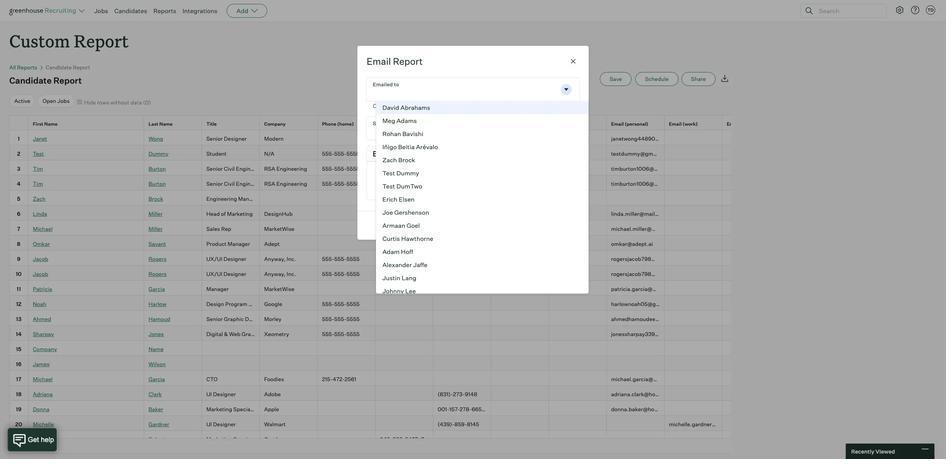 Task type: locate. For each thing, give the bounding box(es) containing it.
phone left (mobile) on the left
[[438, 121, 452, 127]]

0 vertical spatial reports
[[153, 7, 176, 15]]

1 555-555-5555 from the top
[[322, 150, 360, 157]]

1 vertical spatial ui
[[206, 421, 212, 428]]

0 vertical spatial inc.
[[287, 256, 296, 262]]

test
[[33, 150, 44, 157], [382, 169, 395, 177], [382, 182, 395, 190]]

company down sharpay link
[[33, 346, 57, 352]]

555-555-5555 for 2
[[322, 150, 360, 157]]

candidate down all reports link
[[9, 75, 52, 86]]

11 row from the top
[[9, 266, 946, 281]]

manager
[[238, 196, 261, 202], [228, 241, 250, 247], [206, 286, 229, 292], [248, 301, 271, 307]]

sharpay
[[33, 331, 54, 337]]

2 miller from the top
[[148, 226, 163, 232]]

michael link
[[33, 226, 53, 232], [33, 376, 53, 383]]

2 the from the left
[[508, 103, 517, 109]]

rohan
[[382, 130, 401, 138]]

5555 for 2
[[346, 150, 360, 157]]

1 vertical spatial michael
[[33, 376, 53, 383]]

2 rogersjacob798@mail.com from the top
[[611, 271, 679, 277]]

5 phone from the left
[[553, 121, 568, 127]]

2 rogers link from the top
[[148, 271, 167, 277]]

1 horizontal spatial dummy
[[396, 169, 419, 177]]

table containing 1
[[9, 115, 946, 459]]

1 rsa engineering from the top
[[264, 166, 307, 172]]

engineer for 3
[[236, 166, 259, 172]]

19
[[16, 406, 21, 413]]

6
[[17, 211, 20, 217]]

ui for clark
[[206, 391, 212, 398]]

hamoud
[[148, 316, 170, 322]]

garcia link for cto
[[148, 376, 165, 383]]

head
[[206, 211, 220, 217]]

senior for 4
[[206, 181, 223, 187]]

rogers up harlow
[[148, 271, 167, 277]]

0 vertical spatial marketwise
[[264, 226, 294, 232]]

garcia link for manager
[[148, 286, 165, 292]]

garcia for manager
[[148, 286, 165, 292]]

the left full
[[508, 103, 517, 109]]

1 vertical spatial candidate report
[[9, 75, 82, 86]]

0 vertical spatial tim link
[[33, 166, 43, 172]]

0 vertical spatial graphic
[[224, 316, 244, 322]]

ui for gardner
[[206, 421, 212, 428]]

18
[[16, 391, 22, 398]]

1 horizontal spatial jobs
[[94, 7, 108, 15]]

001-
[[438, 406, 449, 413]]

reports
[[153, 7, 176, 15], [17, 64, 37, 71]]

1 vertical spatial test
[[382, 169, 395, 177]]

burton
[[148, 166, 166, 172], [148, 181, 166, 187]]

1 ux/ui designer from the top
[[206, 256, 246, 262]]

1 vertical spatial engineering
[[276, 181, 307, 187]]

1 timburton1006@gmail.com from the top
[[611, 166, 681, 172]]

1 michael from the top
[[33, 226, 53, 232]]

design
[[206, 301, 224, 307]]

table
[[9, 115, 946, 459]]

dummy down wong
[[148, 150, 168, 157]]

8 row from the top
[[9, 221, 946, 236]]

6 5555 from the top
[[346, 301, 360, 307]]

row containing 5
[[9, 191, 946, 206]]

6 555-555-5555 from the top
[[322, 301, 360, 307]]

2 inc. from the top
[[287, 271, 296, 277]]

None checkbox
[[77, 100, 82, 105]]

candidate report up open
[[9, 75, 82, 86]]

0 vertical spatial burton link
[[148, 166, 166, 172]]

2 engineer from the top
[[236, 181, 259, 187]]

phone left (skype)
[[495, 121, 510, 127]]

1 (other) from the left
[[569, 121, 585, 127]]

14 row from the top
[[9, 311, 946, 326]]

5555 for 14
[[346, 331, 360, 337]]

1 marketwise from the top
[[264, 226, 294, 232]]

4 toolbar from the left
[[532, 146, 562, 162]]

burton down dummy link
[[148, 166, 166, 172]]

2 ux/ui designer from the top
[[206, 271, 246, 277]]

0 vertical spatial garcia link
[[148, 286, 165, 292]]

2 tim link from the top
[[33, 181, 43, 187]]

0 vertical spatial senior civil engineer
[[206, 166, 259, 172]]

None text field
[[367, 117, 579, 140]]

rsa for 4
[[264, 181, 275, 187]]

0 horizontal spatial reports
[[17, 64, 37, 71]]

toolbar down bavishi
[[367, 146, 460, 162]]

toolbar down (skype)
[[503, 146, 532, 162]]

4 555-555-5555 from the top
[[322, 256, 360, 262]]

burton link down dummy link
[[148, 166, 166, 172]]

row containing 3
[[9, 160, 946, 175]]

michael link up omkar
[[33, 226, 53, 232]]

1 vertical spatial tim
[[33, 181, 43, 187]]

reports right "candidates" link at the left
[[153, 7, 176, 15]]

215-472-2561
[[322, 376, 356, 383]]

1 ui from the top
[[206, 391, 212, 398]]

michael for 7
[[33, 226, 53, 232]]

1 tim link from the top
[[33, 166, 43, 172]]

5427x7526
[[405, 436, 434, 443]]

rogersjacob798@mail.com down omkar@adept.ai at the bottom
[[611, 256, 679, 262]]

0 vertical spatial garcia
[[148, 286, 165, 292]]

7 555-555-5555 from the top
[[322, 316, 360, 322]]

head of marketing
[[206, 211, 253, 217]]

jobs link
[[94, 7, 108, 15]]

3 row from the top
[[9, 145, 946, 160]]

phone up rohan
[[380, 121, 394, 127]]

0 vertical spatial anyway, inc.
[[264, 256, 296, 262]]

20 row from the top
[[9, 401, 946, 416]]

1 vertical spatial rsa
[[264, 181, 275, 187]]

0 vertical spatial ux/ui designer
[[206, 256, 246, 262]]

miller for head of marketing
[[148, 211, 163, 217]]

design program manager
[[206, 301, 271, 307]]

1 cell
[[9, 130, 29, 145]]

toolbar
[[367, 146, 460, 162], [460, 146, 503, 162], [503, 146, 532, 162], [532, 146, 562, 162]]

2 jacob link from the top
[[33, 271, 48, 277]]

8 5555 from the top
[[346, 331, 360, 337]]

designer for 9
[[224, 256, 246, 262]]

1 vertical spatial zach
[[33, 196, 46, 202]]

designhub
[[264, 211, 293, 217]]

open
[[43, 98, 56, 104]]

0 vertical spatial dummy
[[148, 150, 168, 157]]

3 senior from the top
[[206, 181, 223, 187]]

designer for 20
[[213, 421, 236, 428]]

ux/ui for 10
[[206, 271, 222, 277]]

save
[[610, 76, 622, 82]]

1 vertical spatial engineer
[[236, 181, 259, 187]]

1 horizontal spatial (work)
[[683, 121, 698, 127]]

reports link
[[153, 7, 176, 15]]

meg adams option
[[376, 114, 588, 127]]

1 phone from the left
[[322, 121, 336, 127]]

zach for zach brock
[[382, 156, 397, 164]]

save button
[[600, 72, 632, 86]]

1 horizontal spatial zach
[[382, 156, 397, 164]]

test down janet link
[[33, 150, 44, 157]]

5 row from the top
[[9, 175, 946, 191]]

ui designer
[[206, 391, 236, 398], [206, 421, 236, 428]]

19 row from the top
[[9, 386, 946, 401]]

n/a
[[264, 150, 274, 157]]

0 vertical spatial rsa
[[264, 166, 275, 172]]

0 vertical spatial rogers
[[148, 256, 167, 262]]

garcia link down 'wilson'
[[148, 376, 165, 383]]

1 rsa from the top
[[264, 166, 275, 172]]

patricia link
[[33, 286, 52, 292]]

1 vertical spatial jacob
[[33, 271, 48, 277]]

email (work)
[[669, 121, 698, 127]]

beitia
[[398, 143, 415, 151]]

michael up omkar
[[33, 226, 53, 232]]

james link
[[33, 361, 50, 368]]

555-555-5555 for 9
[[322, 256, 360, 262]]

xeometry
[[264, 331, 289, 337]]

senior for 1
[[206, 135, 223, 142]]

name right last
[[159, 121, 173, 127]]

1 horizontal spatial the
[[508, 103, 517, 109]]

engineering down modern
[[276, 166, 307, 172]]

2 timburton1006@gmail.com from the top
[[611, 181, 681, 187]]

2 jacob from the top
[[33, 271, 48, 277]]

senior civil engineer down 'student'
[[206, 166, 259, 172]]

row containing 17
[[9, 371, 946, 386]]

download image
[[720, 74, 729, 83]]

michael link for 17
[[33, 376, 53, 383]]

name right first
[[44, 121, 58, 127]]

email
[[367, 56, 391, 67], [611, 121, 624, 127], [669, 121, 682, 127], [727, 121, 739, 127]]

2 marketing specialist from the top
[[206, 436, 258, 443]]

rogers down savant link
[[148, 256, 167, 262]]

jones
[[148, 331, 164, 337]]

graphic up the web
[[224, 316, 244, 322]]

james
[[33, 361, 50, 368]]

1 senior civil engineer from the top
[[206, 166, 259, 172]]

list box
[[376, 101, 589, 459]]

dumtwo
[[396, 182, 422, 190]]

0 horizontal spatial dummy
[[148, 150, 168, 157]]

1 vertical spatial jacob link
[[33, 271, 48, 277]]

7 5555 from the top
[[346, 316, 360, 322]]

senior down 'student'
[[206, 166, 223, 172]]

0 vertical spatial test
[[33, 150, 44, 157]]

rsa engineering up designhub
[[264, 181, 307, 187]]

13 row from the top
[[9, 296, 946, 311]]

0 vertical spatial engineering
[[276, 166, 307, 172]]

2 rsa engineering from the top
[[264, 181, 307, 187]]

0 vertical spatial brock
[[398, 156, 415, 164]]

rogers link up harlow
[[148, 271, 167, 277]]

7 row from the top
[[9, 206, 946, 221]]

2 burton link from the top
[[148, 181, 166, 187]]

1 vertical spatial specialist
[[233, 436, 258, 443]]

0 horizontal spatial the
[[415, 103, 424, 109]]

215-
[[322, 376, 333, 383]]

1 rogers from the top
[[148, 256, 167, 262]]

name link
[[148, 346, 163, 352]]

recently viewed
[[851, 448, 895, 455]]

the right with
[[415, 103, 424, 109]]

&
[[224, 331, 228, 337]]

anyway, down adept
[[264, 256, 285, 262]]

michael for 17
[[33, 376, 53, 383]]

4 phone from the left
[[495, 121, 510, 127]]

garcia for cto
[[148, 376, 165, 383]]

2 vertical spatial engineering
[[206, 196, 237, 202]]

test dummy option
[[376, 167, 588, 180]]

test dumtwo
[[382, 182, 422, 190]]

2 ui from the top
[[206, 421, 212, 428]]

0 vertical spatial candidate
[[46, 64, 72, 71]]

1 rogers link from the top
[[148, 256, 167, 262]]

rsa for 3
[[264, 166, 275, 172]]

2 garcia from the top
[[148, 376, 165, 383]]

candidate report down custom report
[[46, 64, 90, 71]]

12 cell
[[9, 296, 29, 311]]

0 vertical spatial ui designer
[[206, 391, 236, 398]]

1 vertical spatial rsa engineering
[[264, 181, 307, 187]]

civil for 4
[[224, 181, 235, 187]]

1 vertical spatial civil
[[224, 181, 235, 187]]

phone
[[322, 121, 336, 127], [380, 121, 394, 127], [438, 121, 452, 127], [495, 121, 510, 127], [553, 121, 568, 127]]

2 michael link from the top
[[33, 376, 53, 383]]

anyway, inc. up "google"
[[264, 271, 296, 277]]

miller for sales rep
[[148, 226, 163, 232]]

engineering up designhub
[[276, 181, 307, 187]]

6 cell
[[9, 206, 29, 221]]

2 row from the top
[[9, 130, 946, 145]]

tim for 3
[[33, 166, 43, 172]]

(work)
[[395, 121, 410, 127], [683, 121, 698, 127]]

senior up digital
[[206, 316, 223, 322]]

justin lang option
[[376, 271, 588, 285]]

row containing 9
[[9, 251, 946, 266]]

0 vertical spatial ui
[[206, 391, 212, 398]]

row containing 21
[[9, 431, 946, 446]]

graphic right the web
[[242, 331, 262, 337]]

1 vertical spatial burton link
[[148, 181, 166, 187]]

company up modern
[[264, 121, 286, 127]]

senior up 'engineering manager' at the top
[[206, 181, 223, 187]]

phone left (home)
[[322, 121, 336, 127]]

1 garcia from the top
[[148, 286, 165, 292]]

2 phone from the left
[[380, 121, 394, 127]]

0 vertical spatial ux/ui
[[206, 256, 222, 262]]

1 horizontal spatial (other)
[[740, 121, 756, 127]]

candidate down custom report
[[46, 64, 72, 71]]

2
[[17, 150, 20, 157]]

5555 for 12
[[346, 301, 360, 307]]

test for test dumtwo
[[382, 182, 395, 190]]

2 burton from the top
[[148, 181, 166, 187]]

anyway, up "google"
[[264, 271, 285, 277]]

ux/ui for 9
[[206, 256, 222, 262]]

0 vertical spatial tim
[[33, 166, 43, 172]]

close modal icon image
[[569, 57, 578, 66]]

rogers for 10
[[148, 271, 167, 277]]

8 555-555-5555 from the top
[[322, 331, 360, 337]]

2 marketwise from the top
[[264, 286, 294, 292]]

tim
[[33, 166, 43, 172], [33, 181, 43, 187]]

tim down test link
[[33, 166, 43, 172]]

johnny lee option
[[376, 285, 588, 298]]

digital & web graphic designer
[[206, 331, 286, 337]]

ux/ui designer for 9
[[206, 256, 246, 262]]

0 vertical spatial timburton1006@gmail.com
[[611, 166, 681, 172]]

2 ux/ui from the top
[[206, 271, 222, 277]]

2 (work) from the left
[[683, 121, 698, 127]]

burton link
[[148, 166, 166, 172], [148, 181, 166, 187]]

1 miller link from the top
[[148, 211, 163, 217]]

garcia down 'wilson'
[[148, 376, 165, 383]]

1 senior from the top
[[206, 135, 223, 142]]

366-
[[393, 436, 405, 443]]

armaan goel option
[[376, 219, 588, 232]]

14 cell
[[9, 326, 29, 341]]

rogersjacob798@mail.com up patricia.garcia@mail.com
[[611, 271, 679, 277]]

erich elsen
[[382, 195, 415, 203]]

miller link up savant
[[148, 226, 163, 232]]

2 rsa from the top
[[264, 181, 275, 187]]

0 vertical spatial rogers link
[[148, 256, 167, 262]]

555-555-5555 for 3
[[322, 166, 360, 172]]

group
[[367, 146, 579, 162]]

miller link
[[148, 211, 163, 217], [148, 226, 163, 232]]

555-555-5555 for 10
[[322, 271, 360, 277]]

ui designer for walmart
[[206, 421, 236, 428]]

2 garcia link from the top
[[148, 376, 165, 383]]

0 horizontal spatial zach
[[33, 196, 46, 202]]

erich elsen option
[[376, 193, 588, 206]]

rohan bavishi option
[[376, 127, 588, 140]]

reports right all
[[17, 64, 37, 71]]

linda link
[[33, 211, 47, 217]]

13
[[16, 316, 21, 322]]

michael up adriana link
[[33, 376, 53, 383]]

15 row from the top
[[9, 326, 946, 341]]

1 vertical spatial ux/ui designer
[[206, 271, 246, 277]]

patricia
[[33, 286, 52, 292]]

2 555-555-5555 from the top
[[322, 166, 360, 172]]

1 vertical spatial ui designer
[[206, 421, 236, 428]]

0 horizontal spatial jobs
[[57, 98, 70, 104]]

1 jacob from the top
[[33, 256, 48, 262]]

1 5555 from the top
[[346, 150, 360, 157]]

1 vertical spatial inc.
[[287, 271, 296, 277]]

2 anyway, inc. from the top
[[264, 271, 296, 277]]

2 specialist from the top
[[233, 436, 258, 443]]

1 ux/ui from the top
[[206, 256, 222, 262]]

designer for 10
[[224, 271, 246, 277]]

1 specialist from the top
[[233, 406, 258, 413]]

1 vertical spatial rogersjacob798@mail.com
[[611, 271, 679, 277]]

product
[[206, 241, 226, 247]]

marketwise for manager
[[264, 286, 294, 292]]

2 civil from the top
[[224, 181, 235, 187]]

senior down title
[[206, 135, 223, 142]]

jobs
[[94, 7, 108, 15], [57, 98, 70, 104]]

jacob up patricia link at the left of page
[[33, 271, 48, 277]]

of
[[221, 211, 226, 217]]

specialist for apple
[[233, 406, 258, 413]]

1 vertical spatial anyway, inc.
[[264, 271, 296, 277]]

civil up 'engineering manager' at the top
[[224, 181, 235, 187]]

omkar@adept.ai
[[611, 241, 653, 247]]

11
[[16, 286, 21, 292]]

zach inside zach brock option
[[382, 156, 397, 164]]

sales
[[206, 226, 220, 232]]

burton for 3
[[148, 166, 166, 172]]

burton link for 4
[[148, 181, 166, 187]]

david abrahams option
[[376, 101, 588, 114]]

3 toolbar from the left
[[503, 146, 532, 162]]

row containing 15
[[9, 341, 946, 356]]

8
[[17, 241, 20, 247]]

dummy inside table
[[148, 150, 168, 157]]

jacob link up patricia link at the left of page
[[33, 271, 48, 277]]

phone for phone (work)
[[380, 121, 394, 127]]

dummy inside option
[[396, 169, 419, 177]]

5555 for 4
[[346, 181, 360, 187]]

miller link down brock link
[[148, 211, 163, 217]]

2 michael from the top
[[33, 376, 53, 383]]

janet
[[33, 135, 47, 142]]

rogers link for 9
[[148, 256, 167, 262]]

donna link
[[33, 406, 49, 413]]

0 horizontal spatial (work)
[[395, 121, 410, 127]]

1 tim from the top
[[33, 166, 43, 172]]

brock inside row
[[148, 196, 163, 202]]

phone down toggle flyout icon
[[553, 121, 568, 127]]

jacob for 10
[[33, 271, 48, 277]]

marketwise up "google"
[[264, 286, 294, 292]]

adam hoff option
[[376, 245, 588, 258]]

0 horizontal spatial brock
[[148, 196, 163, 202]]

16 row from the top
[[9, 341, 946, 356]]

0 vertical spatial rogersjacob798@mail.com
[[611, 256, 679, 262]]

zach
[[382, 156, 397, 164], [33, 196, 46, 202]]

1 vertical spatial rogers link
[[148, 271, 167, 277]]

0 vertical spatial miller
[[148, 211, 163, 217]]

justin lang
[[382, 274, 416, 282]]

burton link up brock link
[[148, 181, 166, 187]]

row containing 4
[[9, 175, 946, 191]]

0 vertical spatial michael link
[[33, 226, 53, 232]]

1 engineer from the top
[[236, 166, 259, 172]]

2 senior civil engineer from the top
[[206, 181, 259, 187]]

1 vertical spatial miller link
[[148, 226, 163, 232]]

specialist for oracle
[[233, 436, 258, 443]]

0 vertical spatial jobs
[[94, 7, 108, 15]]

tim up zach link
[[33, 181, 43, 187]]

10 row from the top
[[9, 251, 946, 266]]

(work) for phone (work)
[[395, 121, 410, 127]]

ahmed link
[[33, 316, 51, 322]]

anyway, inc. down adept
[[264, 256, 296, 262]]

1 vertical spatial burton
[[148, 181, 166, 187]]

test inside table
[[33, 150, 44, 157]]

tim link down test link
[[33, 166, 43, 172]]

1 vertical spatial marketing specialist
[[206, 436, 258, 443]]

1 vertical spatial michael link
[[33, 376, 53, 383]]

specialist left apple
[[233, 406, 258, 413]]

1 marketing specialist from the top
[[206, 406, 258, 413]]

toolbar down phone (other)
[[532, 146, 562, 162]]

2 vertical spatial test
[[382, 182, 395, 190]]

1 vertical spatial dummy
[[396, 169, 419, 177]]

1 jacob link from the top
[[33, 256, 48, 262]]

report
[[74, 29, 129, 52], [393, 56, 423, 67], [73, 64, 90, 71], [53, 75, 82, 86]]

1 vertical spatial marketing
[[206, 406, 232, 413]]

engineering up "of"
[[206, 196, 237, 202]]

jacob down omkar
[[33, 256, 48, 262]]

0 vertical spatial burton
[[148, 166, 166, 172]]

jacob link for 9
[[33, 256, 48, 262]]

garcia link up harlow link in the left of the page
[[148, 286, 165, 292]]

zach down the iñigo
[[382, 156, 397, 164]]

michael link up adriana link
[[33, 376, 53, 383]]

17 row from the top
[[9, 356, 946, 371]]

ux/ui up design
[[206, 271, 222, 277]]

5 555-555-5555 from the top
[[322, 271, 360, 277]]

2 senior from the top
[[206, 166, 223, 172]]

8 cell
[[9, 236, 29, 251]]

ui designer for adobe
[[206, 391, 236, 398]]

ux/ui down product
[[206, 256, 222, 262]]

(other) for email (other)
[[740, 121, 756, 127]]

1 vertical spatial marketwise
[[264, 286, 294, 292]]

rogers link down savant link
[[148, 256, 167, 262]]

marketwise down designhub
[[264, 226, 294, 232]]

will
[[487, 103, 496, 109]]

157-
[[449, 406, 460, 413]]

dummy up dumtwo
[[396, 169, 419, 177]]

6 row from the top
[[9, 191, 946, 206]]

2 5555 from the top
[[346, 166, 360, 172]]

0 vertical spatial zach
[[382, 156, 397, 164]]

0 vertical spatial specialist
[[233, 406, 258, 413]]

only users with the necessary permissions will see the full report
[[373, 103, 545, 109]]

0 vertical spatial engineer
[[236, 166, 259, 172]]

1 anyway, from the top
[[264, 256, 285, 262]]

555-555-5555 for 13
[[322, 316, 360, 322]]

2 cell
[[9, 145, 29, 160]]

0 vertical spatial michael
[[33, 226, 53, 232]]

1 vertical spatial rogers
[[148, 271, 167, 277]]

1 miller from the top
[[148, 211, 163, 217]]

email for email (personal)
[[611, 121, 624, 127]]

marketing for apple
[[206, 406, 232, 413]]

adriana link
[[33, 391, 53, 398]]

1 vertical spatial candidate
[[9, 75, 52, 86]]

row containing 20
[[9, 416, 946, 431]]

test up erich
[[382, 182, 395, 190]]

test down zach brock
[[382, 169, 395, 177]]

0 vertical spatial candidate report
[[46, 64, 90, 71]]

1 vertical spatial tim link
[[33, 181, 43, 187]]

1 vertical spatial reports
[[17, 64, 37, 71]]

cell
[[318, 130, 375, 145], [375, 130, 433, 145], [433, 130, 491, 145], [491, 130, 549, 145], [549, 130, 607, 145], [665, 130, 722, 145], [722, 130, 780, 145], [375, 145, 433, 160], [433, 145, 491, 160], [491, 145, 549, 160], [549, 145, 607, 160], [665, 145, 722, 160], [722, 145, 780, 160], [375, 160, 433, 175], [433, 160, 491, 175], [491, 160, 549, 175], [549, 160, 607, 175], [665, 160, 722, 175], [722, 160, 780, 175], [375, 175, 433, 191], [433, 175, 491, 191], [491, 175, 549, 191], [549, 175, 607, 191], [665, 175, 722, 191], [722, 175, 780, 191], [260, 191, 318, 206], [318, 191, 375, 206], [375, 191, 433, 206], [433, 191, 491, 206], [491, 191, 549, 206], [549, 191, 607, 206], [607, 191, 665, 206], [665, 191, 722, 206], [722, 191, 780, 206], [318, 206, 375, 221], [375, 206, 433, 221], [433, 206, 491, 221], [491, 206, 549, 221], [549, 206, 607, 221], [665, 206, 722, 221], [722, 206, 780, 221], [318, 221, 375, 236], [375, 221, 433, 236], [433, 221, 491, 236], [491, 221, 549, 236], [549, 221, 607, 236], [665, 221, 722, 236], [722, 221, 780, 236], [318, 236, 375, 251], [375, 236, 433, 251], [433, 236, 491, 251], [491, 236, 549, 251], [549, 236, 607, 251], [665, 236, 722, 251], [722, 236, 780, 251], [375, 251, 433, 266], [433, 251, 491, 266], [491, 251, 549, 266], [549, 251, 607, 266], [665, 251, 722, 266], [722, 251, 780, 266], [375, 266, 433, 281], [433, 266, 491, 281], [491, 266, 549, 281], [549, 266, 607, 281], [665, 266, 722, 281], [722, 266, 780, 281], [318, 281, 375, 296], [375, 281, 433, 296], [433, 281, 491, 296], [491, 281, 549, 296], [549, 281, 607, 296], [665, 281, 722, 296], [722, 281, 780, 296], [375, 296, 433, 311], [433, 296, 491, 311], [491, 296, 549, 311], [549, 296, 607, 311], [665, 296, 722, 311], [722, 296, 780, 311], [375, 311, 433, 326], [433, 311, 491, 326], [491, 311, 549, 326], [549, 311, 607, 326], [665, 311, 722, 326], [722, 311, 780, 326], [375, 326, 433, 341], [433, 326, 491, 341], [491, 326, 549, 341], [549, 326, 607, 341], [665, 326, 722, 341], [722, 326, 780, 341], [202, 341, 260, 356], [260, 341, 318, 356], [318, 341, 375, 356], [375, 341, 433, 356], [433, 341, 491, 356], [491, 341, 549, 356], [549, 341, 607, 356], [607, 341, 665, 356], [665, 341, 722, 356], [722, 341, 780, 356], [202, 356, 260, 371], [260, 356, 318, 371], [318, 356, 375, 371], [375, 356, 433, 371], [433, 356, 491, 371], [491, 356, 549, 371], [549, 356, 607, 371], [607, 356, 665, 371], [665, 356, 722, 371], [722, 356, 780, 371], [375, 371, 433, 386], [433, 371, 491, 386], [491, 371, 549, 386], [549, 371, 607, 386], [665, 371, 722, 386], [722, 371, 780, 386], [318, 386, 375, 401], [375, 386, 433, 401], [491, 386, 549, 401], [549, 386, 607, 401], [665, 386, 722, 401], [722, 386, 780, 401], [318, 401, 375, 416], [375, 401, 433, 416], [491, 401, 549, 416], [549, 401, 607, 416], [665, 401, 722, 416], [722, 401, 780, 416], [318, 416, 375, 431], [375, 416, 433, 431], [491, 416, 549, 431], [549, 416, 607, 431], [607, 416, 665, 431], [722, 416, 780, 431], [318, 431, 375, 446], [433, 431, 491, 446], [491, 431, 549, 446], [549, 431, 607, 446], [607, 431, 665, 446], [665, 431, 722, 446], [722, 431, 780, 446]]

2 miller link from the top
[[148, 226, 163, 232]]

0 horizontal spatial (other)
[[569, 121, 585, 127]]

2 (other) from the left
[[740, 121, 756, 127]]

0 vertical spatial marketing specialist
[[206, 406, 258, 413]]

jacob link down omkar
[[33, 256, 48, 262]]

1 garcia link from the top
[[148, 286, 165, 292]]

0 vertical spatial jacob link
[[33, 256, 48, 262]]

zach up linda at the left top
[[33, 196, 46, 202]]

schedule
[[645, 76, 669, 82]]

first name
[[33, 121, 58, 127]]

1 vertical spatial miller
[[148, 226, 163, 232]]

ahmedhamoudee23@gmail.com
[[611, 316, 693, 322]]

1 vertical spatial brock
[[148, 196, 163, 202]]

0 vertical spatial civil
[[224, 166, 235, 172]]

0 vertical spatial jacob
[[33, 256, 48, 262]]

0 horizontal spatial company
[[33, 346, 57, 352]]

row containing 18
[[9, 386, 946, 401]]

1 vertical spatial senior civil engineer
[[206, 181, 259, 187]]

0 vertical spatial anyway,
[[264, 256, 285, 262]]

adam hoff
[[382, 248, 413, 256]]

results
[[25, 443, 42, 450]]

0 vertical spatial company
[[264, 121, 286, 127]]

hoff
[[401, 248, 413, 256]]

555-555-5555
[[322, 150, 360, 157], [322, 166, 360, 172], [322, 181, 360, 187], [322, 256, 360, 262], [322, 271, 360, 277], [322, 301, 360, 307], [322, 316, 360, 322], [322, 331, 360, 337]]

1 michael link from the top
[[33, 226, 53, 232]]

curtis
[[382, 235, 400, 242]]

tim link
[[33, 166, 43, 172], [33, 181, 43, 187]]

garcia up harlow link in the left of the page
[[148, 286, 165, 292]]

savant link
[[148, 241, 166, 247]]

1 horizontal spatial brock
[[398, 156, 415, 164]]

jobs left "candidates" link at the left
[[94, 7, 108, 15]]

3 phone from the left
[[438, 121, 452, 127]]

manager up head of marketing
[[238, 196, 261, 202]]

1 ui designer from the top
[[206, 391, 236, 398]]

3 5555 from the top
[[346, 181, 360, 187]]

civil down 'student'
[[224, 166, 235, 172]]

1 row from the top
[[9, 115, 946, 132]]

1 vertical spatial garcia
[[148, 376, 165, 383]]

apple
[[264, 406, 279, 413]]

rsa engineering down n/a at the top of the page
[[264, 166, 307, 172]]

1 inc. from the top
[[287, 256, 296, 262]]

specialist left oracle
[[233, 436, 258, 443]]

0 vertical spatial rsa engineering
[[264, 166, 307, 172]]

miller down brock link
[[148, 211, 163, 217]]

tim link up zach link
[[33, 181, 43, 187]]

2 vertical spatial marketing
[[206, 436, 232, 443]]

toolbar up test dummy option in the top of the page
[[460, 146, 503, 162]]

adobe
[[264, 391, 281, 398]]

with
[[402, 103, 414, 109]]

ux/ui designer for 10
[[206, 271, 246, 277]]

tim link for 3
[[33, 166, 43, 172]]

burton up brock link
[[148, 181, 166, 187]]

senior civil engineer up 'engineering manager' at the top
[[206, 181, 259, 187]]

row
[[9, 115, 946, 132], [9, 130, 946, 145], [9, 145, 946, 160], [9, 160, 946, 175], [9, 175, 946, 191], [9, 191, 946, 206], [9, 206, 946, 221], [9, 221, 946, 236], [9, 236, 946, 251], [9, 251, 946, 266], [9, 266, 946, 281], [9, 281, 946, 296], [9, 296, 946, 311], [9, 311, 946, 326], [9, 326, 946, 341], [9, 341, 946, 356], [9, 356, 946, 371], [9, 371, 946, 386], [9, 386, 946, 401], [9, 401, 946, 416], [9, 416, 946, 431], [9, 431, 946, 446]]

21 row from the top
[[9, 416, 946, 431]]

jobs right open
[[57, 98, 70, 104]]

miller up savant
[[148, 226, 163, 232]]

1 (work) from the left
[[395, 121, 410, 127]]



Task type: vqa. For each thing, say whether or not it's contained in the screenshot.


Task type: describe. For each thing, give the bounding box(es) containing it.
row containing 6
[[9, 206, 946, 221]]

(439)-
[[438, 421, 454, 428]]

phone for phone (skype)
[[495, 121, 510, 127]]

3
[[17, 166, 20, 172]]

integrations link
[[182, 7, 217, 15]]

marketwise for sales rep
[[264, 226, 294, 232]]

2561
[[345, 376, 356, 383]]

michelle
[[33, 421, 54, 428]]

(work) for email (work)
[[683, 121, 698, 127]]

row containing 10
[[9, 266, 946, 281]]

manager down rep
[[228, 241, 250, 247]]

list box containing david abrahams
[[376, 101, 589, 459]]

email for email (other)
[[727, 121, 739, 127]]

555-555-5555 for 4
[[322, 181, 360, 187]]

21
[[16, 436, 21, 443]]

name down 'jones' link at the bottom left of the page
[[148, 346, 163, 352]]

row containing first name
[[9, 115, 946, 132]]

phone for phone (mobile)
[[438, 121, 452, 127]]

brock inside option
[[398, 156, 415, 164]]

michelle.gardner@gmail.com
[[669, 421, 743, 428]]

engineering for 3
[[276, 166, 307, 172]]

iñigo beitia arévalo option
[[376, 140, 588, 153]]

jaffe
[[413, 261, 427, 269]]

4 senior from the top
[[206, 316, 223, 322]]

email for email report
[[367, 56, 391, 67]]

anyway, for 10
[[264, 271, 285, 277]]

19 cell
[[9, 401, 29, 416]]

Only users with the necessary permissions will see the full report field
[[367, 78, 579, 111]]

manager up design
[[206, 286, 229, 292]]

clark link
[[148, 391, 162, 398]]

senior civil engineer for 4
[[206, 181, 259, 187]]

bavishi
[[402, 130, 423, 138]]

engineer for 4
[[236, 181, 259, 187]]

3 cell
[[9, 160, 29, 175]]

cto
[[206, 376, 218, 383]]

timburton1006@gmail.com for 3
[[611, 166, 681, 172]]

wong
[[148, 135, 163, 142]]

marketing for oracle
[[206, 436, 232, 443]]

elsen
[[399, 195, 415, 203]]

9 cell
[[9, 251, 29, 266]]

2 toolbar from the left
[[460, 146, 503, 162]]

15 cell
[[9, 341, 29, 356]]

donna.baker@hotmail.com
[[611, 406, 679, 413]]

candidates
[[114, 7, 147, 15]]

program
[[225, 301, 247, 307]]

tim link for 4
[[33, 181, 43, 187]]

active
[[14, 98, 30, 104]]

custom report
[[9, 29, 129, 52]]

save and schedule this report to revisit it! element
[[600, 72, 635, 86]]

rogers link for 10
[[148, 271, 167, 277]]

11 cell
[[9, 281, 29, 296]]

rogersjacob798@mail.com for 9
[[611, 256, 679, 262]]

zach brock option
[[376, 153, 588, 167]]

tyler
[[33, 436, 46, 443]]

1 vertical spatial company
[[33, 346, 57, 352]]

curtis hawthorne option
[[376, 232, 588, 245]]

test for test
[[33, 150, 44, 157]]

burton link for 3
[[148, 166, 166, 172]]

joe
[[382, 209, 393, 216]]

burton for 4
[[148, 181, 166, 187]]

test dumtwo option
[[376, 180, 588, 193]]

gardner link
[[148, 421, 169, 428]]

civil for 3
[[224, 166, 235, 172]]

1 vertical spatial jobs
[[57, 98, 70, 104]]

johnny lee
[[382, 287, 416, 295]]

test dummy
[[382, 169, 419, 177]]

jonessharpay339@gmail.com
[[611, 331, 686, 337]]

tim for 4
[[33, 181, 43, 187]]

16 cell
[[9, 356, 29, 371]]

17 cell
[[9, 371, 29, 386]]

alexander
[[382, 261, 412, 269]]

david abrahams
[[382, 104, 430, 111]]

row containing 1
[[9, 130, 946, 145]]

rohan bavishi
[[382, 130, 423, 138]]

timburton1006@gmail.com for 4
[[611, 181, 681, 187]]

row containing 2
[[9, 145, 946, 160]]

13 cell
[[9, 311, 29, 326]]

meg
[[382, 117, 395, 125]]

patricia.garcia@mail.com
[[611, 286, 676, 292]]

(other) for phone (other)
[[569, 121, 585, 127]]

9
[[17, 256, 20, 262]]

1 horizontal spatial reports
[[153, 7, 176, 15]]

rogersjacob798@mail.com for 10
[[611, 271, 679, 277]]

harlow link
[[148, 301, 166, 307]]

001-157-278-6653x014
[[438, 406, 497, 413]]

joe gershenson option
[[376, 206, 588, 219]]

noah link
[[33, 301, 46, 307]]

janetwong44890933@gmail.com
[[611, 135, 697, 142]]

baker link
[[148, 406, 163, 413]]

inc. for 10
[[287, 271, 296, 277]]

designer for 18
[[213, 391, 236, 398]]

10
[[16, 271, 22, 277]]

(439)-859-8145
[[438, 421, 479, 428]]

manager up morley at the left of the page
[[248, 301, 271, 307]]

5555 for 9
[[346, 256, 360, 262]]

marketing specialist for apple
[[206, 406, 258, 413]]

alexander jaffe option
[[376, 258, 588, 271]]

roberts link
[[148, 436, 169, 443]]

4
[[17, 181, 21, 187]]

michael link for 7
[[33, 226, 53, 232]]

miller link for sales rep
[[148, 226, 163, 232]]

users
[[386, 103, 401, 109]]

tyler link
[[33, 436, 46, 443]]

row containing 14
[[9, 326, 946, 341]]

last name
[[148, 121, 173, 127]]

(home)
[[337, 121, 354, 127]]

845-366-5427x7526
[[380, 436, 434, 443]]

phone for phone (other)
[[553, 121, 568, 127]]

senior designer
[[206, 135, 247, 142]]

8145
[[467, 421, 479, 428]]

4 cell
[[9, 175, 29, 191]]

add button
[[227, 4, 267, 18]]

morley
[[264, 316, 281, 322]]

20 cell
[[9, 416, 29, 431]]

add
[[236, 7, 248, 15]]

erich
[[382, 195, 397, 203]]

rsa engineering for 3
[[264, 166, 307, 172]]

toggle flyout image
[[562, 86, 570, 93]]

5555 for 13
[[346, 316, 360, 322]]

18 cell
[[9, 386, 29, 401]]

harlownoah05@gmail.com
[[611, 301, 679, 307]]

inc. for 9
[[287, 256, 296, 262]]

7
[[17, 226, 20, 232]]

engineering for 4
[[276, 181, 307, 187]]

555-555-5555 for 12
[[322, 301, 360, 307]]

sharpay link
[[33, 331, 54, 337]]

row containing 19
[[9, 401, 946, 416]]

adept
[[264, 241, 280, 247]]

email (personal)
[[611, 121, 648, 127]]

candidates link
[[114, 7, 147, 15]]

name for first name
[[44, 121, 58, 127]]

adams
[[396, 117, 417, 125]]

adriana
[[33, 391, 53, 398]]

armaan
[[382, 222, 405, 229]]

row containing 12
[[9, 296, 946, 311]]

open jobs
[[43, 98, 70, 104]]

michael.garcia@mail.com
[[611, 376, 676, 383]]

9148
[[465, 391, 477, 398]]

row containing 16
[[9, 356, 946, 371]]

email (other)
[[727, 121, 756, 127]]

report
[[528, 103, 545, 109]]

1 vertical spatial graphic
[[242, 331, 262, 337]]

(skype)
[[511, 121, 528, 127]]

designer for 1
[[224, 135, 247, 142]]

arévalo
[[416, 143, 438, 151]]

zach for zach
[[33, 196, 46, 202]]

36 results
[[17, 443, 42, 450]]

ahmed
[[33, 316, 51, 322]]

5555 for 10
[[346, 271, 360, 277]]

1 the from the left
[[415, 103, 424, 109]]

12
[[16, 301, 21, 307]]

hamoud link
[[148, 316, 170, 322]]

0 vertical spatial marketing
[[227, 211, 253, 217]]

5 cell
[[9, 191, 29, 206]]

company link
[[33, 346, 57, 352]]

configure image
[[895, 5, 904, 15]]

google
[[264, 301, 282, 307]]

7 cell
[[9, 221, 29, 236]]

10 cell
[[9, 266, 29, 281]]

senior for 3
[[206, 166, 223, 172]]

name for last name
[[159, 121, 173, 127]]

anyway, for 9
[[264, 256, 285, 262]]

5555 for 3
[[346, 166, 360, 172]]

1 horizontal spatial company
[[264, 121, 286, 127]]

permissions
[[453, 103, 486, 109]]

greenhouse recruiting image
[[9, 6, 79, 15]]

email for email (work)
[[669, 121, 682, 127]]

phone (mobile)
[[438, 121, 472, 127]]

abrahams
[[400, 104, 430, 111]]

anyway, inc. for 10
[[264, 271, 296, 277]]

td
[[927, 7, 934, 13]]

senior civil engineer for 3
[[206, 166, 259, 172]]

only
[[373, 103, 385, 109]]

row containing 13
[[9, 311, 946, 326]]

rsa engineering for 4
[[264, 181, 307, 187]]

gardner
[[148, 421, 169, 428]]

donna
[[33, 406, 49, 413]]

jacob for 9
[[33, 256, 48, 262]]

test for test dummy
[[382, 169, 395, 177]]

dummy link
[[148, 150, 168, 157]]

viewed
[[875, 448, 895, 455]]

row containing 8
[[9, 236, 946, 251]]

Search text field
[[817, 5, 879, 16]]

digital
[[206, 331, 223, 337]]

jacob link for 10
[[33, 271, 48, 277]]

phone for phone (home)
[[322, 121, 336, 127]]

share
[[691, 76, 706, 82]]

21 cell
[[9, 431, 29, 446]]

555-555-5555 for 14
[[322, 331, 360, 337]]

1 toolbar from the left
[[367, 146, 460, 162]]

anyway, inc. for 9
[[264, 256, 296, 262]]

rogers for 9
[[148, 256, 167, 262]]

row containing 7
[[9, 221, 946, 236]]

row containing 11
[[9, 281, 946, 296]]

sales rep
[[206, 226, 231, 232]]



